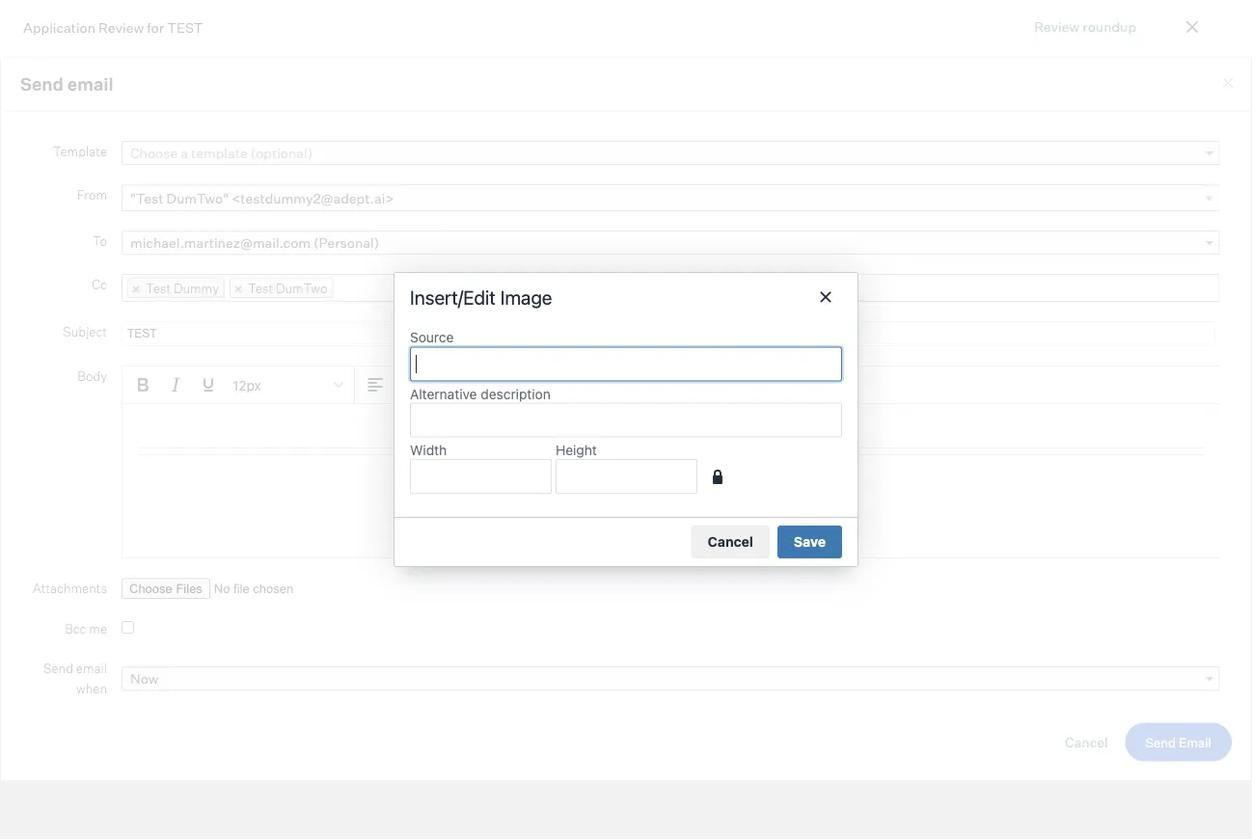 Task type: vqa. For each thing, say whether or not it's contained in the screenshot.
meet
no



Task type: describe. For each thing, give the bounding box(es) containing it.
insert/edit
[[410, 286, 496, 308]]

1 horizontal spatial the
[[443, 163, 463, 180]]

outlined
[[582, 163, 634, 180]]

tags:
[[851, 303, 888, 320]]

for inside try not to make a snap judgment, and instead focus on the specific attributes outlined for the role. this reduces bias and ensures we're considering the most qualified candidates.
[[637, 163, 654, 180]]

alternative
[[410, 386, 477, 402]]

width
[[410, 442, 447, 458]]

try
[[96, 163, 117, 180]]

alternative description
[[410, 386, 551, 402]]

details
[[948, 162, 1009, 186]]

dumtwo)
[[851, 274, 912, 290]]

bias
[[181, 185, 207, 202]]

<testdummy2@adept.ai>
[[232, 190, 394, 207]]

template
[[53, 143, 107, 159]]

previous element
[[0, 74, 19, 95]]

test dumtwo
[[248, 280, 327, 296]]

an
[[996, 253, 1011, 270]]

send email when
[[43, 661, 107, 697]]

none file field inside send email dialog
[[122, 578, 359, 599]]

when
[[76, 681, 107, 697]]

Height text field
[[556, 459, 698, 494]]

applied
[[851, 225, 902, 242]]

bcc
[[65, 621, 86, 636]]

send email dialog
[[0, 57, 1252, 782]]

we're
[[290, 185, 324, 202]]

insert/edit image
[[410, 286, 552, 308]]

send for send email when
[[43, 661, 73, 676]]

qualified
[[463, 185, 518, 202]]

applied date: september 18, 2023
[[851, 225, 1068, 242]]

a inside dialog
[[181, 145, 188, 162]]

4 applications in queue michael martinez
[[42, 64, 236, 111]]

instead
[[337, 163, 384, 180]]

test
[[167, 19, 203, 35]]

judgment,
[[242, 163, 307, 180]]

dumtwo
[[276, 280, 327, 296]]

3 toolbar from the left
[[462, 367, 536, 404]]

save button
[[778, 526, 842, 558]]

choose a template (optional) link
[[122, 141, 1220, 165]]

michael
[[42, 82, 131, 111]]

snap
[[208, 163, 239, 180]]

"test
[[130, 190, 163, 207]]

candidate details
[[851, 162, 1009, 186]]

in
[[134, 64, 146, 81]]

attachments
[[33, 580, 107, 596]]

send for send email
[[20, 74, 64, 95]]

responded to an ad on glassdoor (test dumtwo)
[[851, 253, 1149, 290]]

0 vertical spatial and
[[310, 163, 334, 180]]

specific
[[466, 163, 515, 180]]

(test
[[1117, 253, 1149, 270]]

application
[[23, 19, 96, 35]]

choose a template (optional)
[[130, 145, 313, 162]]

this
[[96, 185, 124, 202]]

candidate
[[851, 162, 944, 186]]

from
[[77, 187, 107, 202]]

email
[[1179, 735, 1212, 750]]

now
[[130, 671, 159, 687]]

test for test dummy
[[146, 280, 171, 296]]

try not to make a snap judgment, and instead focus on the specific attributes outlined for the role. this reduces bias and ensures we're considering the most qualified candidates.
[[96, 163, 709, 202]]

me
[[89, 621, 107, 636]]

role.
[[681, 163, 709, 180]]

email for send email when
[[76, 661, 107, 676]]

(optional)
[[251, 145, 313, 162]]

date:
[[905, 225, 939, 242]]

to inside 'responded to an ad on glassdoor (test dumtwo)'
[[981, 253, 993, 270]]

18,
[[1016, 225, 1033, 242]]

reduces
[[127, 185, 178, 202]]

4
[[42, 64, 51, 81]]

send for send email
[[1146, 735, 1176, 750]]

review roundup
[[1034, 18, 1137, 35]]

Width text field
[[410, 459, 552, 494]]

test for test dumtwo
[[248, 280, 273, 296]]

body
[[77, 368, 107, 384]]

send email
[[1146, 735, 1212, 750]]

cancel button
[[691, 526, 770, 558]]

responded
[[907, 253, 978, 270]]

cancel for cancel button
[[708, 534, 753, 550]]

2 toolbar from the left
[[355, 367, 462, 404]]



Task type: locate. For each thing, give the bounding box(es) containing it.
applications
[[54, 64, 132, 81]]

source
[[410, 330, 454, 346]]

send left email
[[1146, 735, 1176, 750]]

a
[[181, 145, 188, 162], [198, 163, 205, 180]]

and up we're at the top
[[310, 163, 334, 180]]

Subject text field
[[122, 321, 1216, 346]]

0 horizontal spatial and
[[210, 185, 234, 202]]

0 vertical spatial on
[[424, 163, 440, 180]]

the
[[443, 163, 463, 180], [657, 163, 678, 180], [405, 185, 426, 202]]

review inside "link"
[[1034, 18, 1080, 35]]

"test dumtwo" <testdummy2@adept.ai>
[[130, 190, 394, 207]]

1 horizontal spatial cancel
[[1065, 734, 1108, 751]]

1 vertical spatial close image
[[1220, 75, 1236, 91]]

1 horizontal spatial close image
[[1220, 75, 1236, 91]]

ensures
[[237, 185, 287, 202]]

a inside try not to make a snap judgment, and instead focus on the specific attributes outlined for the role. this reduces bias and ensures we're considering the most qualified candidates.
[[198, 163, 205, 180]]

0 vertical spatial cancel
[[708, 534, 753, 550]]

email up when
[[76, 661, 107, 676]]

michael.martinez@mail.com (personal)
[[130, 234, 379, 251]]

email inside the send email when
[[76, 661, 107, 676]]

send down bcc
[[43, 661, 73, 676]]

1 horizontal spatial a
[[198, 163, 205, 180]]

0 horizontal spatial review
[[99, 19, 144, 35]]

0 horizontal spatial the
[[405, 185, 426, 202]]

0 horizontal spatial test
[[146, 280, 171, 296]]

review up in
[[99, 19, 144, 35]]

email right "4"
[[67, 74, 113, 95]]

attributes
[[518, 163, 580, 180]]

email for send email
[[67, 74, 113, 95]]

toolbar
[[123, 367, 355, 404], [355, 367, 462, 404], [462, 367, 536, 404], [536, 367, 611, 404], [652, 367, 758, 404]]

roundup
[[1083, 18, 1137, 35]]

None checkbox
[[122, 621, 134, 634]]

martinez
[[136, 82, 236, 111]]

close image
[[1181, 15, 1204, 39], [1220, 75, 1236, 91]]

the up the most
[[443, 163, 463, 180]]

0 vertical spatial send
[[20, 74, 64, 95]]

cc
[[92, 276, 107, 292]]

cancel for cancel 'link'
[[1065, 734, 1108, 751]]

dumtwo"
[[166, 190, 229, 207]]

cancel inside send email dialog
[[1065, 734, 1108, 751]]

review left roundup
[[1034, 18, 1080, 35]]

test
[[146, 280, 171, 296], [248, 280, 273, 296]]

the up "test dumtwo" <testdummy2@adept.ai> link at top
[[657, 163, 678, 180]]

for up "test dumtwo" <testdummy2@adept.ai> link at top
[[637, 163, 654, 180]]

source:
[[851, 253, 902, 270]]

0 vertical spatial email
[[67, 74, 113, 95]]

5 toolbar from the left
[[652, 367, 758, 404]]

close image inside send email dialog
[[1220, 75, 1236, 91]]

send email
[[20, 74, 113, 95]]

glassdoor
[[1051, 253, 1114, 270]]

review
[[1034, 18, 1080, 35], [99, 19, 144, 35]]

september
[[944, 225, 1013, 242]]

0 horizontal spatial on
[[424, 163, 440, 180]]

most
[[428, 185, 460, 202]]

to left an
[[981, 253, 993, 270]]

test left the dummy
[[146, 280, 171, 296]]

0 vertical spatial for
[[147, 19, 164, 35]]

michael martinez link
[[42, 82, 236, 111]]

2 vertical spatial send
[[1146, 735, 1176, 750]]

send right previous element on the top of page
[[20, 74, 64, 95]]

on
[[424, 163, 440, 180], [1033, 253, 1048, 270]]

none checkbox inside send email dialog
[[122, 621, 134, 634]]

michael.martinez@mail.com (personal) link
[[122, 231, 1220, 255]]

insert/edit image dialog
[[394, 272, 859, 567]]

0 horizontal spatial to
[[144, 163, 157, 180]]

1 vertical spatial send
[[43, 661, 73, 676]]

group inside send email dialog
[[123, 367, 1219, 404]]

2 test from the left
[[248, 280, 273, 296]]

test left "dumtwo"
[[248, 280, 273, 296]]

1 horizontal spatial for
[[637, 163, 654, 180]]

Alternative description text field
[[410, 403, 842, 438]]

cancel link
[[1065, 734, 1108, 751]]

subject
[[63, 324, 107, 339]]

description
[[481, 386, 551, 402]]

now link
[[122, 667, 1220, 691]]

candidates.
[[521, 185, 595, 202]]

1 horizontal spatial to
[[981, 253, 993, 270]]

4 toolbar from the left
[[536, 367, 611, 404]]

1 vertical spatial to
[[981, 253, 993, 270]]

to down choose
[[144, 163, 157, 180]]

0 vertical spatial close image
[[1181, 15, 1204, 39]]

0 vertical spatial a
[[181, 145, 188, 162]]

send inside the send email when
[[43, 661, 73, 676]]

0 vertical spatial to
[[144, 163, 157, 180]]

height
[[556, 442, 597, 458]]

not
[[120, 163, 141, 180]]

on right ad
[[1033, 253, 1048, 270]]

cancel inside button
[[708, 534, 753, 550]]

1 vertical spatial and
[[210, 185, 234, 202]]

choose
[[130, 145, 178, 162]]

0 horizontal spatial cancel
[[708, 534, 753, 550]]

1 vertical spatial a
[[198, 163, 205, 180]]

1 vertical spatial email
[[76, 661, 107, 676]]

cancel left send email link
[[1065, 734, 1108, 751]]

a left snap
[[198, 163, 205, 180]]

a up make
[[181, 145, 188, 162]]

1 horizontal spatial review
[[1034, 18, 1080, 35]]

the down focus
[[405, 185, 426, 202]]

group
[[123, 367, 1219, 404]]

email
[[67, 74, 113, 95], [76, 661, 107, 676]]

"test dumtwo" <testdummy2@adept.ai> link
[[122, 184, 1220, 212]]

1 vertical spatial on
[[1033, 253, 1048, 270]]

send
[[20, 74, 64, 95], [43, 661, 73, 676], [1146, 735, 1176, 750]]

queue
[[149, 64, 188, 81]]

cancel left save
[[708, 534, 753, 550]]

bcc me
[[65, 621, 107, 636]]

on inside try not to make a snap judgment, and instead focus on the specific attributes outlined for the role. this reduces bias and ensures we're considering the most qualified candidates.
[[424, 163, 440, 180]]

dummy
[[174, 280, 219, 296]]

and
[[310, 163, 334, 180], [210, 185, 234, 202]]

1 toolbar from the left
[[123, 367, 355, 404]]

on inside 'responded to an ad on glassdoor (test dumtwo)'
[[1033, 253, 1048, 270]]

next image
[[1210, 74, 1229, 93]]

candidate actions element
[[1159, 157, 1182, 191]]

to
[[92, 233, 107, 248]]

image
[[500, 286, 552, 308]]

1 vertical spatial cancel
[[1065, 734, 1108, 751]]

make
[[160, 163, 195, 180]]

considering
[[327, 185, 402, 202]]

2 horizontal spatial the
[[657, 163, 678, 180]]

0 horizontal spatial for
[[147, 19, 164, 35]]

test dummy
[[146, 280, 219, 296]]

review roundup link
[[1034, 16, 1137, 37]]

on up the most
[[424, 163, 440, 180]]

0 horizontal spatial close image
[[1181, 15, 1204, 39]]

template
[[191, 145, 248, 162]]

save
[[794, 534, 826, 550]]

send email link
[[1125, 723, 1232, 762]]

None file field
[[122, 578, 359, 599]]

0 horizontal spatial a
[[181, 145, 188, 162]]

(personal)
[[314, 234, 379, 251]]

1 horizontal spatial and
[[310, 163, 334, 180]]

None text field
[[333, 276, 471, 300]]

and down snap
[[210, 185, 234, 202]]

ad
[[1014, 253, 1030, 270]]

focus
[[386, 163, 421, 180]]

1 horizontal spatial on
[[1033, 253, 1048, 270]]

to inside try not to make a snap judgment, and instead focus on the specific attributes outlined for the role. this reduces bias and ensures we're considering the most qualified candidates.
[[144, 163, 157, 180]]

next element
[[1210, 74, 1229, 95]]

application review for test
[[23, 19, 203, 35]]

cancel
[[708, 534, 753, 550], [1065, 734, 1108, 751]]

2023
[[1036, 225, 1068, 242]]

michael.martinez@mail.com
[[130, 234, 311, 251]]

Source url field
[[410, 347, 842, 381]]

1 test from the left
[[146, 280, 171, 296]]

1 vertical spatial for
[[637, 163, 654, 180]]

1 horizontal spatial test
[[248, 280, 273, 296]]

for left test
[[147, 19, 164, 35]]



